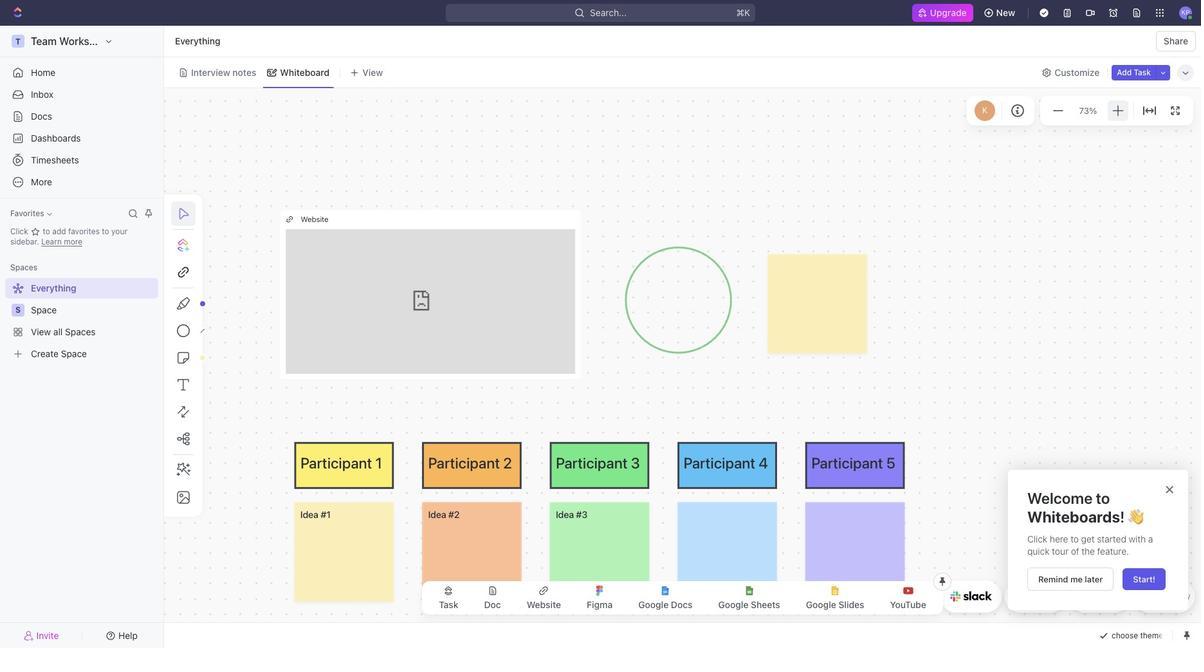 Task type: locate. For each thing, give the bounding box(es) containing it.
google left sheets
[[719, 599, 749, 610]]

1 horizontal spatial view
[[363, 67, 383, 78]]

customize
[[1055, 67, 1100, 78]]

1 vertical spatial view
[[31, 326, 51, 337]]

everything inside sidebar navigation
[[31, 283, 76, 293]]

excel
[[1149, 593, 1167, 601]]

doc button
[[474, 585, 511, 611]]

google right figma
[[639, 599, 669, 610]]

timesheets
[[31, 154, 79, 165]]

tree
[[5, 278, 158, 364]]

to up whiteboards at right
[[1096, 489, 1110, 507]]

0 horizontal spatial space
[[31, 304, 57, 315]]

0 vertical spatial space
[[31, 304, 57, 315]]

later
[[1085, 574, 1103, 584]]

learn more
[[41, 237, 82, 246]]

home
[[31, 67, 56, 78]]

t
[[15, 36, 21, 46]]

welcome to whiteboards ! 👋
[[1028, 489, 1144, 526]]

1 vertical spatial website
[[527, 599, 561, 610]]

docs link
[[5, 106, 158, 127]]

0 horizontal spatial click
[[10, 227, 30, 236]]

everything link up interview
[[172, 33, 224, 49]]

google left slides
[[806, 599, 837, 610]]

0 horizontal spatial task
[[439, 599, 459, 610]]

to up of
[[1071, 533, 1079, 544]]

1 horizontal spatial website
[[527, 599, 561, 610]]

sheets
[[751, 599, 781, 610]]

to inside click here to get started with a quick tour of the feature.
[[1071, 533, 1079, 544]]

1 horizontal spatial google
[[719, 599, 749, 610]]

website inside button
[[527, 599, 561, 610]]

to inside welcome to whiteboards ! 👋
[[1096, 489, 1110, 507]]

everything up interview
[[175, 35, 221, 46]]

click
[[10, 227, 30, 236], [1028, 533, 1048, 544]]

figma
[[587, 599, 613, 610]]

1 horizontal spatial docs
[[671, 599, 693, 610]]

dialog containing ×
[[1009, 470, 1189, 610]]

kp
[[1182, 9, 1190, 16]]

0 vertical spatial spaces
[[10, 263, 38, 272]]

everything
[[175, 35, 221, 46], [31, 283, 76, 293]]

0 vertical spatial everything link
[[172, 33, 224, 49]]

3 google from the left
[[806, 599, 837, 610]]

space
[[31, 304, 57, 315], [61, 348, 87, 359]]

0 vertical spatial website
[[301, 215, 329, 224]]

0 vertical spatial docs
[[31, 111, 52, 122]]

youtube
[[890, 599, 927, 610]]

space down view all spaces link
[[61, 348, 87, 359]]

favorites
[[10, 209, 44, 218]]

73% button
[[1077, 103, 1100, 118]]

1 horizontal spatial task
[[1134, 67, 1151, 77]]

tree containing everything
[[5, 278, 158, 364]]

with
[[1129, 533, 1146, 544]]

0 vertical spatial task
[[1134, 67, 1151, 77]]

click here to get started with a quick tour of the feature.
[[1028, 533, 1156, 557]]

click inside click here to get started with a quick tour of the feature.
[[1028, 533, 1048, 544]]

me
[[1071, 574, 1083, 584]]

docs inside sidebar navigation
[[31, 111, 52, 122]]

73%
[[1080, 105, 1098, 116]]

1 vertical spatial task
[[439, 599, 459, 610]]

upgrade
[[930, 7, 967, 18]]

0 horizontal spatial google
[[639, 599, 669, 610]]

google inside button
[[806, 599, 837, 610]]

1 vertical spatial click
[[1028, 533, 1048, 544]]

tree inside sidebar navigation
[[5, 278, 158, 364]]

more
[[31, 176, 52, 187]]

&
[[1169, 593, 1174, 601]]

1 google from the left
[[639, 599, 669, 610]]

dashboards link
[[5, 128, 158, 149]]

dialog
[[1009, 470, 1189, 610]]

favorites button
[[5, 206, 57, 221]]

help
[[118, 630, 138, 641]]

feature.
[[1098, 546, 1130, 557]]

google
[[639, 599, 669, 610], [719, 599, 749, 610], [806, 599, 837, 610]]

space right space, , element
[[31, 304, 57, 315]]

get
[[1082, 533, 1095, 544]]

×
[[1166, 479, 1175, 497]]

team workspace, , element
[[12, 35, 24, 48]]

view
[[363, 67, 383, 78], [31, 326, 51, 337]]

1 horizontal spatial spaces
[[65, 326, 96, 337]]

spaces down sidebar. on the left of the page
[[10, 263, 38, 272]]

view for view all spaces
[[31, 326, 51, 337]]

share button
[[1156, 31, 1196, 51]]

timesheets link
[[5, 150, 158, 171]]

invite user image
[[24, 630, 34, 641]]

to
[[43, 227, 50, 236], [102, 227, 109, 236], [1096, 489, 1110, 507], [1071, 533, 1079, 544]]

👋
[[1129, 508, 1144, 526]]

0 horizontal spatial view
[[31, 326, 51, 337]]

1 horizontal spatial space
[[61, 348, 87, 359]]

1 vertical spatial spaces
[[65, 326, 96, 337]]

1 vertical spatial docs
[[671, 599, 693, 610]]

sidebar navigation
[[0, 26, 167, 648]]

everything link
[[172, 33, 224, 49], [5, 278, 156, 299]]

create space link
[[5, 344, 156, 364]]

help button
[[86, 627, 158, 645]]

click inside sidebar navigation
[[10, 227, 30, 236]]

help button
[[86, 627, 158, 645]]

1 horizontal spatial everything
[[175, 35, 221, 46]]

0 vertical spatial click
[[10, 227, 30, 236]]

view inside button
[[363, 67, 383, 78]]

2 horizontal spatial google
[[806, 599, 837, 610]]

1 horizontal spatial click
[[1028, 533, 1048, 544]]

× button
[[1166, 479, 1175, 497]]

0 vertical spatial view
[[363, 67, 383, 78]]

1 horizontal spatial everything link
[[172, 33, 224, 49]]

s
[[15, 305, 21, 315]]

task right add
[[1134, 67, 1151, 77]]

create
[[31, 348, 59, 359]]

of
[[1071, 546, 1080, 557]]

spaces up 'create space' link
[[65, 326, 96, 337]]

team workspace
[[31, 35, 113, 47]]

to add favorites to your sidebar.
[[10, 227, 127, 246]]

whiteboard link
[[278, 63, 330, 81]]

task left doc
[[439, 599, 459, 610]]

view inside sidebar navigation
[[31, 326, 51, 337]]

task
[[1134, 67, 1151, 77], [439, 599, 459, 610]]

google slides button
[[796, 585, 875, 611]]

1 vertical spatial space
[[61, 348, 87, 359]]

1 vertical spatial everything link
[[5, 278, 156, 299]]

start! button
[[1123, 568, 1166, 590]]

remind me later button
[[1028, 568, 1114, 591]]

space link
[[31, 300, 156, 321]]

everything up the all
[[31, 283, 76, 293]]

0 horizontal spatial everything
[[31, 283, 76, 293]]

task button
[[429, 585, 469, 611]]

click up sidebar. on the left of the page
[[10, 227, 30, 236]]

excel & csv link
[[1134, 581, 1195, 613]]

everything link up the space link
[[5, 278, 156, 299]]

to left your
[[102, 227, 109, 236]]

spaces
[[10, 263, 38, 272], [65, 326, 96, 337]]

1 vertical spatial everything
[[31, 283, 76, 293]]

view for view
[[363, 67, 383, 78]]

2 google from the left
[[719, 599, 749, 610]]

0 horizontal spatial docs
[[31, 111, 52, 122]]

upgrade link
[[912, 4, 974, 22]]

click up quick
[[1028, 533, 1048, 544]]



Task type: vqa. For each thing, say whether or not it's contained in the screenshot.
Agency related to agency management link associated with business time icon inside the SIDEBAR Navigation
no



Task type: describe. For each thing, give the bounding box(es) containing it.
google for google sheets
[[719, 599, 749, 610]]

google docs button
[[628, 585, 703, 611]]

view button
[[346, 63, 388, 81]]

to up learn
[[43, 227, 50, 236]]

remind
[[1039, 574, 1069, 584]]

dashboards
[[31, 133, 81, 144]]

started
[[1098, 533, 1127, 544]]

click for click
[[10, 227, 30, 236]]

more button
[[5, 172, 158, 192]]

learn
[[41, 237, 62, 246]]

tour
[[1052, 546, 1069, 557]]

google for google slides
[[806, 599, 837, 610]]

kp button
[[1176, 3, 1196, 23]]

google docs
[[639, 599, 693, 610]]

0 horizontal spatial everything link
[[5, 278, 156, 299]]

workspace
[[59, 35, 113, 47]]

remind me later
[[1039, 574, 1103, 584]]

create space
[[31, 348, 87, 359]]

new button
[[979, 3, 1023, 23]]

0 horizontal spatial website
[[301, 215, 329, 224]]

csv
[[1176, 593, 1191, 601]]

inbox
[[31, 89, 53, 100]]

welcome
[[1028, 489, 1093, 507]]

new
[[997, 7, 1016, 18]]

learn more link
[[41, 237, 82, 246]]

the
[[1082, 546, 1095, 557]]

google sheets button
[[708, 585, 791, 611]]

google for google docs
[[639, 599, 669, 610]]

quick
[[1028, 546, 1050, 557]]

0 vertical spatial everything
[[175, 35, 221, 46]]

google slides
[[806, 599, 865, 610]]

invite button
[[5, 627, 78, 645]]

all
[[53, 326, 63, 337]]

more
[[64, 237, 82, 246]]

website button
[[517, 585, 572, 611]]

notes
[[233, 67, 256, 78]]

view all spaces link
[[5, 322, 156, 342]]

add
[[52, 227, 66, 236]]

slides
[[839, 599, 865, 610]]

excel & csv
[[1149, 593, 1191, 601]]

0 horizontal spatial spaces
[[10, 263, 38, 272]]

k
[[983, 105, 988, 115]]

view all spaces
[[31, 326, 96, 337]]

⌘k
[[736, 7, 751, 18]]

add task button
[[1112, 65, 1157, 80]]

invite
[[36, 630, 59, 641]]

google sheets
[[719, 599, 781, 610]]

view button
[[346, 57, 454, 88]]

inbox link
[[5, 84, 158, 105]]

here
[[1050, 533, 1069, 544]]

whiteboard
[[280, 67, 330, 78]]

search...
[[590, 7, 627, 18]]

figma button
[[577, 585, 623, 611]]

home link
[[5, 62, 158, 83]]

click for click here to get started with a quick tour of the feature.
[[1028, 533, 1048, 544]]

team
[[31, 35, 57, 47]]

a
[[1149, 533, 1154, 544]]

whiteboards
[[1028, 508, 1121, 526]]

!
[[1121, 508, 1125, 526]]

favorites
[[68, 227, 100, 236]]

customize button
[[1038, 63, 1104, 81]]

your
[[111, 227, 127, 236]]

space, , element
[[12, 304, 24, 317]]

docs inside button
[[671, 599, 693, 610]]

youtube button
[[880, 585, 937, 611]]

interview
[[191, 67, 230, 78]]

interview notes link
[[189, 63, 256, 81]]

start!
[[1134, 574, 1156, 584]]

add task
[[1117, 67, 1151, 77]]

sidebar.
[[10, 237, 39, 246]]

share
[[1164, 35, 1189, 46]]



